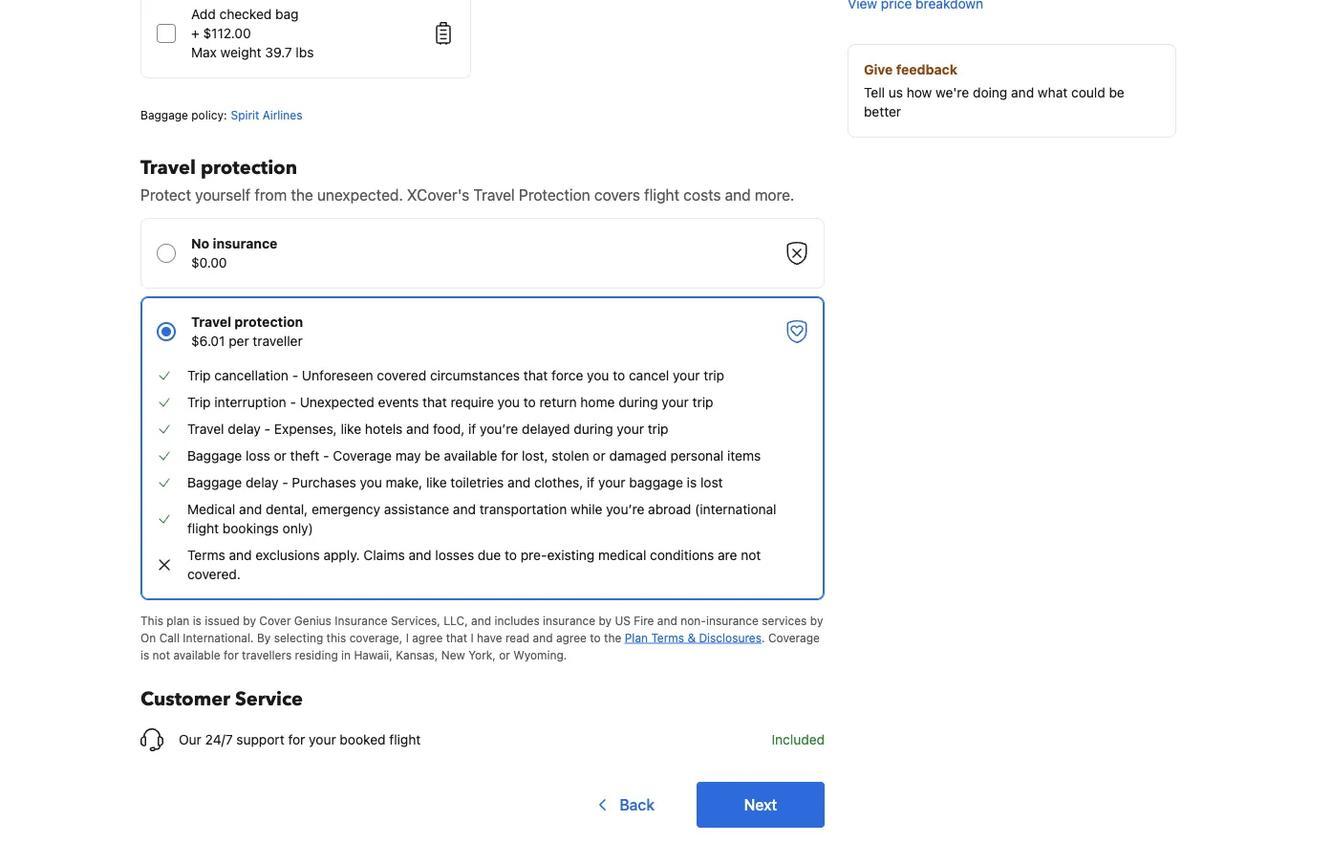 Task type: describe. For each thing, give the bounding box(es) containing it.
force
[[552, 368, 584, 383]]

0 vertical spatial you
[[587, 368, 609, 383]]

doing
[[973, 85, 1008, 100]]

coverage inside . coverage is not available for travellers residing in hawaii, kansas, new york, or wyoming.
[[769, 631, 820, 644]]

plan terms & disclosures
[[625, 631, 762, 644]]

residing
[[295, 648, 338, 662]]

food,
[[433, 421, 465, 437]]

$112.00
[[203, 25, 251, 41]]

and inside give feedback tell us how we're doing and what could be better
[[1012, 85, 1035, 100]]

to inside this plan is issued by cover genius insurance services, llc, and includes insurance by us fire and non-insurance services by on call international. by selecting this coverage, i agree that i have read and agree to the
[[590, 631, 601, 644]]

plan
[[625, 631, 648, 644]]

claims
[[364, 547, 405, 563]]

checked
[[219, 6, 272, 22]]

purchases
[[292, 475, 356, 490]]

.
[[762, 631, 765, 644]]

bag
[[275, 6, 299, 22]]

baggage loss or theft - coverage may be available for lost, stolen or damaged personal items
[[187, 448, 761, 464]]

in
[[341, 648, 351, 662]]

3 by from the left
[[810, 614, 824, 627]]

add checked bag + $112.00 max weight 39.7 lbs
[[191, 6, 314, 60]]

unforeseen
[[302, 368, 373, 383]]

are
[[718, 547, 738, 563]]

wyoming.
[[514, 648, 567, 662]]

delay for travel
[[228, 421, 261, 437]]

24/7
[[205, 732, 233, 748]]

1 horizontal spatial insurance
[[543, 614, 596, 627]]

be inside give feedback tell us how we're doing and what could be better
[[1109, 85, 1125, 100]]

1 horizontal spatial like
[[426, 475, 447, 490]]

xcover's
[[407, 186, 470, 204]]

dental,
[[266, 501, 308, 517]]

better
[[864, 104, 902, 119]]

we're
[[936, 85, 970, 100]]

trip cancellation - unforeseen covered circumstances that force you to cancel your trip
[[187, 368, 725, 383]]

fire
[[634, 614, 654, 627]]

this
[[141, 614, 163, 627]]

and up bookings at the left bottom of page
[[239, 501, 262, 517]]

policy:
[[191, 109, 227, 122]]

plan terms & disclosures link
[[625, 631, 762, 644]]

us
[[615, 614, 631, 627]]

2 vertical spatial for
[[288, 732, 305, 748]]

loss
[[246, 448, 270, 464]]

return
[[540, 394, 577, 410]]

(international
[[695, 501, 777, 517]]

more.
[[755, 186, 795, 204]]

2 horizontal spatial insurance
[[706, 614, 759, 627]]

available inside radio
[[444, 448, 498, 464]]

and down "baggage delay - purchases you make, like toiletries and clothes, if your baggage is lost"
[[453, 501, 476, 517]]

no insurance $0.00
[[191, 236, 278, 271]]

home
[[581, 394, 615, 410]]

0 horizontal spatial you're
[[480, 421, 518, 437]]

terms and exclusions apply. claims and losses due to pre-existing medical conditions are not covered.
[[187, 547, 761, 582]]

to left return
[[524, 394, 536, 410]]

2 horizontal spatial or
[[593, 448, 606, 464]]

that inside this plan is issued by cover genius insurance services, llc, and includes insurance by us fire and non-insurance services by on call international. by selecting this coverage, i agree that i have read and agree to the
[[446, 631, 468, 644]]

to left cancel on the top of page
[[613, 368, 625, 383]]

items
[[727, 448, 761, 464]]

back button
[[582, 782, 666, 828]]

coverage inside radio
[[333, 448, 392, 464]]

per
[[229, 333, 249, 349]]

existing
[[547, 547, 595, 563]]

during for home
[[619, 394, 658, 410]]

next
[[744, 796, 777, 814]]

cancellation
[[214, 368, 289, 383]]

1 i from the left
[[406, 631, 409, 644]]

2 by from the left
[[599, 614, 612, 627]]

have
[[477, 631, 502, 644]]

2 i from the left
[[471, 631, 474, 644]]

unexpected.
[[317, 186, 403, 204]]

is for . coverage is not available for travellers residing in hawaii, kansas, new york, or wyoming.
[[141, 648, 149, 662]]

international.
[[183, 631, 254, 644]]

unexpected
[[300, 394, 375, 410]]

flight for protection
[[645, 186, 680, 204]]

your up 'while'
[[598, 475, 626, 490]]

1 vertical spatial if
[[587, 475, 595, 490]]

1 agree from the left
[[412, 631, 443, 644]]

during for delayed
[[574, 421, 613, 437]]

your right cancel on the top of page
[[673, 368, 700, 383]]

not inside terms and exclusions apply. claims and losses due to pre-existing medical conditions are not covered.
[[741, 547, 761, 563]]

could
[[1072, 85, 1106, 100]]

back
[[620, 796, 655, 814]]

add
[[191, 6, 216, 22]]

- for purchases
[[282, 475, 288, 490]]

to inside terms and exclusions apply. claims and losses due to pre-existing medical conditions are not covered.
[[505, 547, 517, 563]]

customer service
[[141, 686, 303, 713]]

give
[[864, 62, 893, 77]]

travel protection protect yourself from the unexpected. xcover's travel protection covers flight costs and more.
[[141, 155, 795, 204]]

terms inside terms and exclusions apply. claims and losses due to pre-existing medical conditions are not covered.
[[187, 547, 225, 563]]

llc,
[[444, 614, 468, 627]]

apply.
[[324, 547, 360, 563]]

and up wyoming.
[[533, 631, 553, 644]]

how
[[907, 85, 932, 100]]

damaged
[[609, 448, 667, 464]]

customer
[[141, 686, 230, 713]]

yourself
[[195, 186, 251, 204]]

no
[[191, 236, 209, 251]]

and up have
[[471, 614, 491, 627]]

exclusions
[[256, 547, 320, 563]]

$0.00
[[191, 255, 227, 271]]

be inside radio
[[425, 448, 440, 464]]

and up may at left bottom
[[406, 421, 429, 437]]

medical and dental, emergency assistance and transportation while you're abroad (international flight bookings only)
[[187, 501, 777, 536]]

delay for baggage
[[246, 475, 279, 490]]

bookings
[[223, 521, 279, 536]]

trip interruption - unexpected events that require you to return home during your trip
[[187, 394, 714, 410]]

genius
[[294, 614, 332, 627]]

from
[[255, 186, 287, 204]]

and inside travel protection protect yourself from the unexpected. xcover's travel protection covers flight costs and more.
[[725, 186, 751, 204]]

your up damaged
[[617, 421, 644, 437]]

+
[[191, 25, 199, 41]]

39.7 lbs
[[265, 44, 314, 60]]

protection for travel protection $6.01 per traveller
[[235, 314, 303, 330]]

1 vertical spatial you
[[498, 394, 520, 410]]

- for unforeseen
[[292, 368, 298, 383]]

our
[[179, 732, 202, 748]]



Task type: vqa. For each thing, say whether or not it's contained in the screenshot.
the rightmost if
yes



Task type: locate. For each thing, give the bounding box(es) containing it.
trip up damaged
[[648, 421, 669, 437]]

flight right booked
[[389, 732, 421, 748]]

baggage for baggage delay - purchases you make, like toiletries and clothes, if your baggage is lost
[[187, 475, 242, 490]]

covered.
[[187, 566, 241, 582]]

make,
[[386, 475, 423, 490]]

0 vertical spatial is
[[687, 475, 697, 490]]

you're up the baggage loss or theft - coverage may be available for lost, stolen or damaged personal items
[[480, 421, 518, 437]]

0 vertical spatial trip
[[704, 368, 725, 383]]

travel up protect
[[141, 155, 196, 181]]

your
[[673, 368, 700, 383], [662, 394, 689, 410], [617, 421, 644, 437], [598, 475, 626, 490], [309, 732, 336, 748]]

you're
[[480, 421, 518, 437], [606, 501, 645, 517]]

this plan is issued by cover genius insurance services, llc, and includes insurance by us fire and non-insurance services by on call international. by selecting this coverage, i agree that i have read and agree to the
[[141, 614, 824, 644]]

2 horizontal spatial for
[[501, 448, 518, 464]]

and left losses
[[409, 547, 432, 563]]

0 vertical spatial coverage
[[333, 448, 392, 464]]

terms up covered.
[[187, 547, 225, 563]]

-
[[292, 368, 298, 383], [290, 394, 296, 410], [264, 421, 271, 437], [323, 448, 329, 464], [282, 475, 288, 490]]

1 vertical spatial not
[[153, 648, 170, 662]]

travel protection $6.01 per traveller
[[191, 314, 303, 349]]

flight inside medical and dental, emergency assistance and transportation while you're abroad (international flight bookings only)
[[187, 521, 219, 536]]

trip for trip cancellation - unforeseen covered circumstances that force you to cancel your trip
[[187, 368, 211, 383]]

0 horizontal spatial for
[[224, 648, 239, 662]]

next button
[[697, 782, 825, 828]]

trip right cancel on the top of page
[[704, 368, 725, 383]]

is inside . coverage is not available for travellers residing in hawaii, kansas, new york, or wyoming.
[[141, 648, 149, 662]]

includes
[[495, 614, 540, 627]]

insurance
[[335, 614, 388, 627]]

tell
[[864, 85, 885, 100]]

1 vertical spatial like
[[426, 475, 447, 490]]

conditions
[[650, 547, 714, 563]]

travel for travel protection protect yourself from the unexpected. xcover's travel protection covers flight costs and more.
[[141, 155, 196, 181]]

york,
[[469, 648, 496, 662]]

1 horizontal spatial is
[[193, 614, 202, 627]]

support
[[236, 732, 285, 748]]

for left lost,
[[501, 448, 518, 464]]

1 vertical spatial available
[[173, 648, 220, 662]]

to
[[613, 368, 625, 383], [524, 394, 536, 410], [505, 547, 517, 563], [590, 631, 601, 644]]

or inside . coverage is not available for travellers residing in hawaii, kansas, new york, or wyoming.
[[499, 648, 510, 662]]

travel up $6.01 at the left of the page
[[191, 314, 231, 330]]

terms left &
[[651, 631, 685, 644]]

1 by from the left
[[243, 614, 256, 627]]

covered
[[377, 368, 427, 383]]

is right plan
[[193, 614, 202, 627]]

by
[[257, 631, 271, 644]]

the inside this plan is issued by cover genius insurance services, llc, and includes insurance by us fire and non-insurance services by on call international. by selecting this coverage, i agree that i have read and agree to the
[[604, 631, 622, 644]]

us
[[889, 85, 903, 100]]

0 horizontal spatial is
[[141, 648, 149, 662]]

issued
[[205, 614, 240, 627]]

None radio
[[141, 296, 825, 600]]

pre-
[[521, 547, 547, 563]]

and right fire
[[658, 614, 678, 627]]

available
[[444, 448, 498, 464], [173, 648, 220, 662]]

2 trip from the top
[[187, 394, 211, 410]]

2 horizontal spatial by
[[810, 614, 824, 627]]

travel right xcover's
[[474, 186, 515, 204]]

baggage
[[629, 475, 683, 490]]

0 vertical spatial you're
[[480, 421, 518, 437]]

the
[[291, 186, 313, 204], [604, 631, 622, 644]]

kansas,
[[396, 648, 438, 662]]

0 vertical spatial not
[[741, 547, 761, 563]]

available up toiletries
[[444, 448, 498, 464]]

that
[[524, 368, 548, 383], [423, 394, 447, 410], [446, 631, 468, 644]]

trip for travel delay - expenses, like hotels and food, if you're delayed during your trip
[[648, 421, 669, 437]]

travel down interruption
[[187, 421, 224, 437]]

0 vertical spatial be
[[1109, 85, 1125, 100]]

and
[[1012, 85, 1035, 100], [725, 186, 751, 204], [406, 421, 429, 437], [508, 475, 531, 490], [239, 501, 262, 517], [453, 501, 476, 517], [229, 547, 252, 563], [409, 547, 432, 563], [471, 614, 491, 627], [658, 614, 678, 627], [533, 631, 553, 644]]

medical
[[187, 501, 236, 517]]

baggage for baggage policy: spirit airlines
[[141, 109, 188, 122]]

1 horizontal spatial you're
[[606, 501, 645, 517]]

0 horizontal spatial available
[[173, 648, 220, 662]]

lost
[[701, 475, 723, 490]]

2 vertical spatial flight
[[389, 732, 421, 748]]

. coverage is not available for travellers residing in hawaii, kansas, new york, or wyoming.
[[141, 631, 820, 662]]

protection up "traveller"
[[235, 314, 303, 330]]

you're inside medical and dental, emergency assistance and transportation while you're abroad (international flight bookings only)
[[606, 501, 645, 517]]

by left us
[[599, 614, 612, 627]]

0 horizontal spatial by
[[243, 614, 256, 627]]

1 vertical spatial baggage
[[187, 448, 242, 464]]

by left cover
[[243, 614, 256, 627]]

new
[[441, 648, 465, 662]]

what
[[1038, 85, 1068, 100]]

1 horizontal spatial for
[[288, 732, 305, 748]]

the right from
[[291, 186, 313, 204]]

1 vertical spatial flight
[[187, 521, 219, 536]]

0 vertical spatial trip
[[187, 368, 211, 383]]

0 vertical spatial during
[[619, 394, 658, 410]]

1 horizontal spatial coverage
[[769, 631, 820, 644]]

1 horizontal spatial terms
[[651, 631, 685, 644]]

by
[[243, 614, 256, 627], [599, 614, 612, 627], [810, 614, 824, 627]]

or right loss
[[274, 448, 287, 464]]

0 horizontal spatial during
[[574, 421, 613, 437]]

0 horizontal spatial not
[[153, 648, 170, 662]]

is left lost
[[687, 475, 697, 490]]

be right could
[[1109, 85, 1125, 100]]

flight for and
[[187, 521, 219, 536]]

- up dental,
[[282, 475, 288, 490]]

events
[[378, 394, 419, 410]]

that up "travel delay - expenses, like hotels and food, if you're delayed during your trip"
[[423, 394, 447, 410]]

assistance
[[384, 501, 449, 517]]

baggage for baggage loss or theft - coverage may be available for lost, stolen or damaged personal items
[[187, 448, 242, 464]]

0 horizontal spatial the
[[291, 186, 313, 204]]

i down services,
[[406, 631, 409, 644]]

1 horizontal spatial the
[[604, 631, 622, 644]]

none radio containing travel protection
[[141, 296, 825, 600]]

- for unexpected
[[290, 394, 296, 410]]

by right services
[[810, 614, 824, 627]]

baggage left loss
[[187, 448, 242, 464]]

available down international.
[[173, 648, 220, 662]]

only)
[[283, 521, 313, 536]]

and left what
[[1012, 85, 1035, 100]]

your left booked
[[309, 732, 336, 748]]

the inside travel protection protect yourself from the unexpected. xcover's travel protection covers flight costs and more.
[[291, 186, 313, 204]]

1 horizontal spatial available
[[444, 448, 498, 464]]

0 horizontal spatial coverage
[[333, 448, 392, 464]]

services,
[[391, 614, 441, 627]]

1 horizontal spatial if
[[587, 475, 595, 490]]

0 vertical spatial that
[[524, 368, 548, 383]]

0 horizontal spatial i
[[406, 631, 409, 644]]

insurance up wyoming.
[[543, 614, 596, 627]]

0 vertical spatial like
[[341, 421, 361, 437]]

hotels
[[365, 421, 403, 437]]

non-
[[681, 614, 706, 627]]

- up loss
[[264, 421, 271, 437]]

protect
[[141, 186, 191, 204]]

0 vertical spatial delay
[[228, 421, 261, 437]]

is for this plan is issued by cover genius insurance services, llc, and includes insurance by us fire and non-insurance services by on call international. by selecting this coverage, i agree that i have read and agree to the
[[193, 614, 202, 627]]

while
[[571, 501, 603, 517]]

emergency
[[312, 501, 381, 517]]

2 vertical spatial trip
[[648, 421, 669, 437]]

0 horizontal spatial like
[[341, 421, 361, 437]]

coverage down services
[[769, 631, 820, 644]]

2 vertical spatial that
[[446, 631, 468, 644]]

&
[[688, 631, 696, 644]]

0 horizontal spatial terms
[[187, 547, 225, 563]]

like down unexpected
[[341, 421, 361, 437]]

terms
[[187, 547, 225, 563], [651, 631, 685, 644]]

stolen
[[552, 448, 590, 464]]

0 vertical spatial for
[[501, 448, 518, 464]]

circumstances
[[430, 368, 520, 383]]

during down cancel on the top of page
[[619, 394, 658, 410]]

clothes,
[[534, 475, 583, 490]]

delay down loss
[[246, 475, 279, 490]]

travel inside travel protection $6.01 per traveller
[[191, 314, 231, 330]]

delay down interruption
[[228, 421, 261, 437]]

expenses,
[[274, 421, 337, 437]]

1 horizontal spatial be
[[1109, 85, 1125, 100]]

not inside . coverage is not available for travellers residing in hawaii, kansas, new york, or wyoming.
[[153, 648, 170, 662]]

hawaii,
[[354, 648, 393, 662]]

0 horizontal spatial be
[[425, 448, 440, 464]]

protection inside travel protection protect yourself from the unexpected. xcover's travel protection covers flight costs and more.
[[201, 155, 297, 181]]

to right due
[[505, 547, 517, 563]]

spirit
[[231, 108, 259, 121]]

spirit airlines link
[[231, 108, 303, 121]]

insurance up disclosures
[[706, 614, 759, 627]]

agree up wyoming.
[[556, 631, 587, 644]]

1 vertical spatial for
[[224, 648, 239, 662]]

1 vertical spatial protection
[[235, 314, 303, 330]]

and up transportation
[[508, 475, 531, 490]]

0 vertical spatial available
[[444, 448, 498, 464]]

1 vertical spatial trip
[[187, 394, 211, 410]]

travel for travel delay - expenses, like hotels and food, if you're delayed during your trip
[[187, 421, 224, 437]]

available inside . coverage is not available for travellers residing in hawaii, kansas, new york, or wyoming.
[[173, 648, 220, 662]]

- down "traveller"
[[292, 368, 298, 383]]

for inside . coverage is not available for travellers residing in hawaii, kansas, new york, or wyoming.
[[224, 648, 239, 662]]

and down bookings at the left bottom of page
[[229, 547, 252, 563]]

0 vertical spatial protection
[[201, 155, 297, 181]]

you up home
[[587, 368, 609, 383]]

protection inside travel protection $6.01 per traveller
[[235, 314, 303, 330]]

1 vertical spatial is
[[193, 614, 202, 627]]

personal
[[671, 448, 724, 464]]

1 vertical spatial coverage
[[769, 631, 820, 644]]

protection up from
[[201, 155, 297, 181]]

losses
[[435, 547, 474, 563]]

1 vertical spatial terms
[[651, 631, 685, 644]]

travel for travel protection $6.01 per traveller
[[191, 314, 231, 330]]

view price breakdown element
[[848, 0, 984, 13]]

your down cancel on the top of page
[[662, 394, 689, 410]]

not down call
[[153, 648, 170, 662]]

1 vertical spatial you're
[[606, 501, 645, 517]]

be right may at left bottom
[[425, 448, 440, 464]]

0 horizontal spatial if
[[469, 421, 476, 437]]

cancel
[[629, 368, 669, 383]]

None radio
[[141, 218, 825, 289]]

travel delay - expenses, like hotels and food, if you're delayed during your trip
[[187, 421, 669, 437]]

due
[[478, 547, 501, 563]]

baggage policy: spirit airlines
[[141, 108, 303, 122]]

travel
[[141, 155, 196, 181], [474, 186, 515, 204], [191, 314, 231, 330], [187, 421, 224, 437]]

0 vertical spatial baggage
[[141, 109, 188, 122]]

1 vertical spatial during
[[574, 421, 613, 437]]

read
[[506, 631, 530, 644]]

none radio containing no insurance
[[141, 218, 825, 289]]

is
[[687, 475, 697, 490], [193, 614, 202, 627], [141, 648, 149, 662]]

baggage up medical
[[187, 475, 242, 490]]

0 vertical spatial flight
[[645, 186, 680, 204]]

1 vertical spatial delay
[[246, 475, 279, 490]]

require
[[451, 394, 494, 410]]

1 vertical spatial that
[[423, 394, 447, 410]]

trip left interruption
[[187, 394, 211, 410]]

lost,
[[522, 448, 548, 464]]

1 horizontal spatial flight
[[389, 732, 421, 748]]

1 horizontal spatial not
[[741, 547, 761, 563]]

1 horizontal spatial agree
[[556, 631, 587, 644]]

2 horizontal spatial flight
[[645, 186, 680, 204]]

1 horizontal spatial i
[[471, 631, 474, 644]]

and right costs on the top of page
[[725, 186, 751, 204]]

if up 'while'
[[587, 475, 595, 490]]

flight inside travel protection protect yourself from the unexpected. xcover's travel protection covers flight costs and more.
[[645, 186, 680, 204]]

1 vertical spatial be
[[425, 448, 440, 464]]

0 vertical spatial if
[[469, 421, 476, 437]]

2 horizontal spatial is
[[687, 475, 697, 490]]

the down us
[[604, 631, 622, 644]]

theft
[[290, 448, 320, 464]]

1 horizontal spatial during
[[619, 394, 658, 410]]

you right require
[[498, 394, 520, 410]]

1 horizontal spatial you
[[498, 394, 520, 410]]

1 vertical spatial trip
[[693, 394, 714, 410]]

0 horizontal spatial agree
[[412, 631, 443, 644]]

like right make,
[[426, 475, 447, 490]]

max
[[191, 44, 217, 60]]

trip for trip interruption - unexpected events that require you to return home during your trip
[[693, 394, 714, 410]]

is inside this plan is issued by cover genius insurance services, llc, and includes insurance by us fire and non-insurance services by on call international. by selecting this coverage, i agree that i have read and agree to the
[[193, 614, 202, 627]]

during down home
[[574, 421, 613, 437]]

- for expenses,
[[264, 421, 271, 437]]

abroad
[[648, 501, 691, 517]]

not right are
[[741, 547, 761, 563]]

1 horizontal spatial by
[[599, 614, 612, 627]]

insurance inside no insurance $0.00
[[213, 236, 278, 251]]

2 vertical spatial baggage
[[187, 475, 242, 490]]

insurance up $0.00
[[213, 236, 278, 251]]

i left have
[[471, 631, 474, 644]]

2 vertical spatial you
[[360, 475, 382, 490]]

agree up kansas,
[[412, 631, 443, 644]]

0 horizontal spatial or
[[274, 448, 287, 464]]

1 vertical spatial the
[[604, 631, 622, 644]]

2 agree from the left
[[556, 631, 587, 644]]

0 vertical spatial terms
[[187, 547, 225, 563]]

2 horizontal spatial you
[[587, 368, 609, 383]]

if right food,
[[469, 421, 476, 437]]

1 horizontal spatial or
[[499, 648, 510, 662]]

you're right 'while'
[[606, 501, 645, 517]]

1 trip from the top
[[187, 368, 211, 383]]

baggage left policy:
[[141, 109, 188, 122]]

that down llc,
[[446, 631, 468, 644]]

0 vertical spatial the
[[291, 186, 313, 204]]

- up expenses,
[[290, 394, 296, 410]]

trip for trip interruption - unexpected events that require you to return home during your trip
[[187, 394, 211, 410]]

interruption
[[214, 394, 286, 410]]

feedback
[[897, 62, 958, 77]]

coverage,
[[350, 631, 403, 644]]

for right 'support'
[[288, 732, 305, 748]]

0 horizontal spatial flight
[[187, 521, 219, 536]]

like
[[341, 421, 361, 437], [426, 475, 447, 490]]

be
[[1109, 85, 1125, 100], [425, 448, 440, 464]]

plan
[[167, 614, 190, 627]]

0 horizontal spatial you
[[360, 475, 382, 490]]

trip up personal
[[693, 394, 714, 410]]

for down international.
[[224, 648, 239, 662]]

flight down medical
[[187, 521, 219, 536]]

0 horizontal spatial insurance
[[213, 236, 278, 251]]

flight left costs on the top of page
[[645, 186, 680, 204]]

on
[[141, 631, 156, 644]]

or right stolen
[[593, 448, 606, 464]]

baggage inside baggage policy: spirit airlines
[[141, 109, 188, 122]]

coverage down hotels
[[333, 448, 392, 464]]

2 vertical spatial is
[[141, 648, 149, 662]]

airlines
[[263, 108, 303, 121]]

that left force
[[524, 368, 548, 383]]

toiletries
[[451, 475, 504, 490]]

you left make,
[[360, 475, 382, 490]]

agree
[[412, 631, 443, 644], [556, 631, 587, 644]]

included
[[772, 732, 825, 748]]

trip down $6.01 at the left of the page
[[187, 368, 211, 383]]

traveller
[[253, 333, 303, 349]]

- right "theft"
[[323, 448, 329, 464]]

protection for travel protection protect yourself from the unexpected. xcover's travel protection covers flight costs and more.
[[201, 155, 297, 181]]

is down on
[[141, 648, 149, 662]]

to left plan
[[590, 631, 601, 644]]

or down read
[[499, 648, 510, 662]]

during
[[619, 394, 658, 410], [574, 421, 613, 437]]



